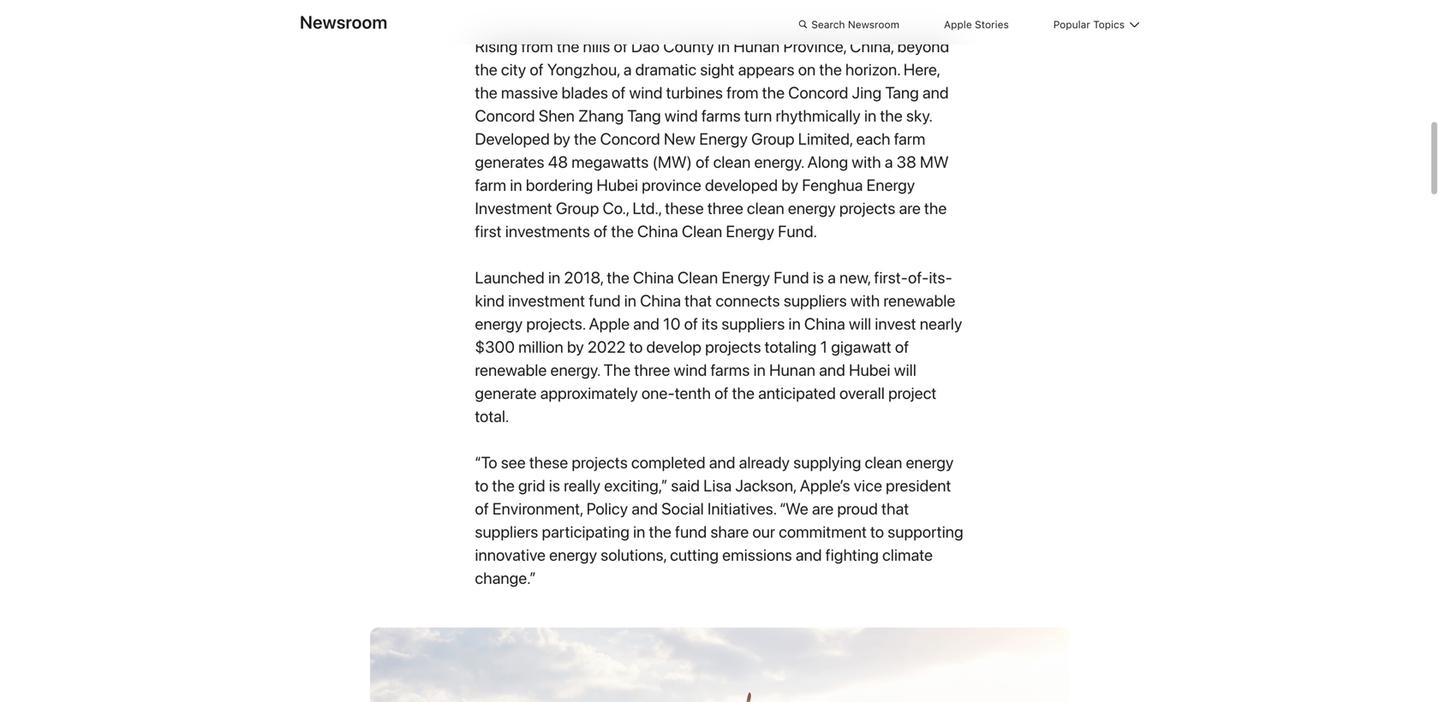 Task type: describe. For each thing, give the bounding box(es) containing it.
apple's
[[800, 476, 851, 496]]

that inside launched in 2018, the china clean energy fund is a new, first-of-its- kind investment fund in china that connects suppliers with renewable energy projects. apple and 10 of its suppliers in china will invest nearly $300 million by 2022 to develop projects totaling 1 gigawatt of renewable energy. the three wind farms in hunan and hubei will generate approximately one-tenth of the anticipated overall project total.
[[685, 291, 712, 311]]

initiatives.
[[708, 500, 777, 519]]

connects
[[716, 291, 780, 311]]

0 vertical spatial a
[[624, 60, 632, 79]]

wind inside launched in 2018, the china clean energy fund is a new, first-of-its- kind investment fund in china that connects suppliers with renewable energy projects. apple and 10 of its suppliers in china will invest nearly $300 million by 2022 to develop projects totaling 1 gigawatt of renewable energy. the three wind farms in hunan and hubei will generate approximately one-tenth of the anticipated overall project total.
[[674, 361, 707, 380]]

stories
[[975, 18, 1009, 31]]

the left sky. at the right top of the page
[[880, 106, 903, 126]]

approximately
[[541, 384, 638, 403]]

energy inside launched in 2018, the china clean energy fund is a new, first-of-its- kind investment fund in china that connects suppliers with renewable energy projects. apple and 10 of its suppliers in china will invest nearly $300 million by 2022 to develop projects totaling 1 gigawatt of renewable energy. the three wind farms in hunan and hubei will generate approximately one-tenth of the anticipated overall project total.
[[475, 314, 523, 334]]

sky.
[[907, 106, 932, 126]]

0 horizontal spatial newsroom
[[300, 12, 388, 33]]

the left massive
[[475, 83, 498, 102]]

of up zhang on the top of page
[[612, 83, 626, 102]]

48
[[548, 153, 568, 172]]

a inside launched in 2018, the china clean energy fund is a new, first-of-its- kind investment fund in china that connects suppliers with renewable energy projects. apple and 10 of its suppliers in china will invest nearly $300 million by 2022 to develop projects totaling 1 gigawatt of renewable energy. the three wind farms in hunan and hubei will generate approximately one-tenth of the anticipated overall project total.
[[828, 268, 836, 287]]

launched
[[475, 268, 545, 287]]

of right the tenth
[[715, 384, 729, 403]]

fighting
[[826, 546, 879, 565]]

climate
[[883, 546, 933, 565]]

county
[[664, 37, 715, 56]]

jing
[[852, 83, 882, 102]]

supplying
[[794, 453, 862, 473]]

fund inside "to see these projects completed and already supplying clean energy to the grid is really exciting," said lisa jackson, apple's vice president of environment, policy and social initiatives. "we are proud that suppliers participating in the fund share our commitment to supporting innovative energy solutions, cutting emissions and fighting climate change."
[[675, 523, 707, 542]]

are inside "to see these projects completed and already supplying clean energy to the grid is really exciting," said lisa jackson, apple's vice president of environment, policy and social initiatives. "we are proud that suppliers participating in the fund share our commitment to supporting innovative energy solutions, cutting emissions and fighting climate change."
[[812, 500, 834, 519]]

of down co.,
[[594, 222, 608, 241]]

energy down turn
[[700, 129, 748, 149]]

a full view of a wind turbine at the concord jing tang wind farm. image
[[370, 628, 1069, 703]]

and down 1
[[819, 361, 846, 380]]

investment
[[508, 291, 586, 311]]

clean inside "to see these projects completed and already supplying clean energy to the grid is really exciting," said lisa jackson, apple's vice president of environment, policy and social initiatives. "we are proud that suppliers participating in the fund share our commitment to supporting innovative energy solutions, cutting emissions and fighting climate change."
[[865, 453, 903, 473]]

popular topics
[[1054, 18, 1125, 31]]

projects inside launched in 2018, the china clean energy fund is a new, first-of-its- kind investment fund in china that connects suppliers with renewable energy projects. apple and 10 of its suppliers in china will invest nearly $300 million by 2022 to develop projects totaling 1 gigawatt of renewable energy. the three wind farms in hunan and hubei will generate approximately one-tenth of the anticipated overall project total.
[[705, 338, 762, 357]]

each
[[857, 129, 891, 149]]

innovative
[[475, 546, 546, 565]]

jackson,
[[736, 476, 797, 496]]

first-
[[875, 268, 909, 287]]

project
[[889, 384, 937, 403]]

are inside rising from the hills of dao county in hunan province, china, beyond the city of yongzhou, a dramatic sight appears on the horizon. here, the massive blades of wind turbines from the concord jing tang and concord shen zhang tang wind farms turn rhythmically in the sky. developed by the concord new energy group limited, each farm generates 48 megawatts (mw) of clean energy. along with a 38 mw farm in bordering hubei province developed by fenghua energy investment group co., ltd., these three clean energy projects are the first investments of the china clean energy fund.
[[899, 199, 921, 218]]

change."
[[475, 569, 536, 588]]

its
[[702, 314, 718, 334]]

1 vertical spatial suppliers
[[722, 314, 785, 334]]

0 vertical spatial farm
[[894, 129, 926, 149]]

0 vertical spatial renewable
[[884, 291, 956, 311]]

rising from the hills of dao county in hunan province, china, beyond the city of yongzhou, a dramatic sight appears on the horizon. here, the massive blades of wind turbines from the concord jing tang and concord shen zhang tang wind farms turn rhythmically in the sky. developed by the concord new energy group limited, each farm generates 48 megawatts (mw) of clean energy. along with a 38 mw farm in bordering hubei province developed by fenghua energy investment group co., ltd., these three clean energy projects are the first investments of the china clean energy fund.
[[475, 37, 950, 241]]

million
[[519, 338, 564, 357]]

shen
[[539, 106, 575, 126]]

energy down developed
[[726, 222, 775, 241]]

hunan inside launched in 2018, the china clean energy fund is a new, first-of-its- kind investment fund in china that connects suppliers with renewable energy projects. apple and 10 of its suppliers in china will invest nearly $300 million by 2022 to develop projects totaling 1 gigawatt of renewable energy. the three wind farms in hunan and hubei will generate approximately one-tenth of the anticipated overall project total.
[[770, 361, 816, 380]]

"to
[[475, 453, 498, 473]]

invest
[[875, 314, 917, 334]]

search newsroom button
[[798, 15, 900, 34]]

first
[[475, 222, 502, 241]]

the right "2018," on the left top
[[607, 268, 630, 287]]

0 horizontal spatial concord
[[475, 106, 535, 126]]

developed
[[475, 129, 550, 149]]

ltd.,
[[633, 199, 662, 218]]

$300
[[475, 338, 515, 357]]

2 vertical spatial concord
[[600, 129, 661, 149]]

fund.
[[778, 222, 818, 241]]

hubei inside launched in 2018, the china clean energy fund is a new, first-of-its- kind investment fund in china that connects suppliers with renewable energy projects. apple and 10 of its suppliers in china will invest nearly $300 million by 2022 to develop projects totaling 1 gigawatt of renewable energy. the three wind farms in hunan and hubei will generate approximately one-tenth of the anticipated overall project total.
[[849, 361, 891, 380]]

apple inside launched in 2018, the china clean energy fund is a new, first-of-its- kind investment fund in china that connects suppliers with renewable energy projects. apple and 10 of its suppliers in china will invest nearly $300 million by 2022 to develop projects totaling 1 gigawatt of renewable energy. the three wind farms in hunan and hubei will generate approximately one-tenth of the anticipated overall project total.
[[589, 314, 630, 334]]

participating
[[542, 523, 630, 542]]

one-
[[642, 384, 675, 403]]

these inside rising from the hills of dao county in hunan province, china, beyond the city of yongzhou, a dramatic sight appears on the horizon. here, the massive blades of wind turbines from the concord jing tang and concord shen zhang tang wind farms turn rhythmically in the sky. developed by the concord new energy group limited, each farm generates 48 megawatts (mw) of clean energy. along with a 38 mw farm in bordering hubei province developed by fenghua energy investment group co., ltd., these three clean energy projects are the first investments of the china clean energy fund.
[[665, 199, 704, 218]]

new,
[[840, 268, 871, 287]]

energy up president
[[906, 453, 954, 473]]

to inside launched in 2018, the china clean energy fund is a new, first-of-its- kind investment fund in china that connects suppliers with renewable energy projects. apple and 10 of its suppliers in china will invest nearly $300 million by 2022 to develop projects totaling 1 gigawatt of renewable energy. the three wind farms in hunan and hubei will generate approximately one-tenth of the anticipated overall project total.
[[629, 338, 643, 357]]

launched in 2018, the china clean energy fund is a new, first-of-its- kind investment fund in china that connects suppliers with renewable energy projects. apple and 10 of its suppliers in china will invest nearly $300 million by 2022 to develop projects totaling 1 gigawatt of renewable energy. the three wind farms in hunan and hubei will generate approximately one-tenth of the anticipated overall project total.
[[475, 268, 963, 426]]

with inside launched in 2018, the china clean energy fund is a new, first-of-its- kind investment fund in china that connects suppliers with renewable energy projects. apple and 10 of its suppliers in china will invest nearly $300 million by 2022 to develop projects totaling 1 gigawatt of renewable energy. the three wind farms in hunan and hubei will generate approximately one-tenth of the anticipated overall project total.
[[851, 291, 880, 311]]

sight
[[700, 60, 735, 79]]

apple stories link
[[944, 15, 1009, 34]]

the
[[604, 361, 631, 380]]

the down appears
[[762, 83, 785, 102]]

0 vertical spatial concord
[[789, 83, 849, 102]]

president
[[886, 476, 952, 496]]

with inside rising from the hills of dao county in hunan province, china, beyond the city of yongzhou, a dramatic sight appears on the horizon. here, the massive blades of wind turbines from the concord jing tang and concord shen zhang tang wind farms turn rhythmically in the sky. developed by the concord new energy group limited, each farm generates 48 megawatts (mw) of clean energy. along with a 38 mw farm in bordering hubei province developed by fenghua energy investment group co., ltd., these three clean energy projects are the first investments of the china clean energy fund.
[[852, 153, 882, 172]]

province
[[642, 176, 702, 195]]

hubei inside rising from the hills of dao county in hunan province, china, beyond the city of yongzhou, a dramatic sight appears on the horizon. here, the massive blades of wind turbines from the concord jing tang and concord shen zhang tang wind farms turn rhythmically in the sky. developed by the concord new energy group limited, each farm generates 48 megawatts (mw) of clean energy. along with a 38 mw farm in bordering hubei province developed by fenghua energy investment group co., ltd., these three clean energy projects are the first investments of the china clean energy fund.
[[597, 176, 639, 195]]

energy down 38
[[867, 176, 916, 195]]

topics
[[1094, 18, 1125, 31]]

0 horizontal spatial group
[[556, 199, 599, 218]]

city
[[501, 60, 526, 79]]

"we
[[780, 500, 809, 519]]

turn
[[745, 106, 773, 126]]

1 vertical spatial by
[[782, 176, 799, 195]]

dramatic
[[636, 60, 697, 79]]

the down mw on the right top
[[925, 199, 947, 218]]

total.
[[475, 407, 509, 426]]

beyond
[[898, 37, 950, 56]]

said
[[671, 476, 700, 496]]

new
[[664, 129, 696, 149]]

supporting
[[888, 523, 964, 542]]

energy inside rising from the hills of dao county in hunan province, china, beyond the city of yongzhou, a dramatic sight appears on the horizon. here, the massive blades of wind turbines from the concord jing tang and concord shen zhang tang wind farms turn rhythmically in the sky. developed by the concord new energy group limited, each farm generates 48 megawatts (mw) of clean energy. along with a 38 mw farm in bordering hubei province developed by fenghua energy investment group co., ltd., these three clean energy projects are the first investments of the china clean energy fund.
[[788, 199, 836, 218]]

energy. inside launched in 2018, the china clean energy fund is a new, first-of-its- kind investment fund in china that connects suppliers with renewable energy projects. apple and 10 of its suppliers in china will invest nearly $300 million by 2022 to develop projects totaling 1 gigawatt of renewable energy. the three wind farms in hunan and hubei will generate approximately one-tenth of the anticipated overall project total.
[[551, 361, 600, 380]]

mw
[[920, 153, 949, 172]]

along
[[808, 153, 849, 172]]

projects inside "to see these projects completed and already supplying clean energy to the grid is really exciting," said lisa jackson, apple's vice president of environment, policy and social initiatives. "we are proud that suppliers participating in the fund share our commitment to supporting innovative energy solutions, cutting emissions and fighting climate change."
[[572, 453, 628, 473]]

energy down participating
[[550, 546, 597, 565]]

its-
[[929, 268, 953, 287]]

1 horizontal spatial tang
[[886, 83, 919, 102]]

investments
[[505, 222, 590, 241]]

totaling
[[765, 338, 817, 357]]

fenghua
[[802, 176, 863, 195]]

see
[[501, 453, 526, 473]]

1 vertical spatial to
[[475, 476, 489, 496]]

search newsroom
[[812, 18, 900, 31]]

grid
[[519, 476, 546, 496]]

develop
[[647, 338, 702, 357]]

china inside rising from the hills of dao county in hunan province, china, beyond the city of yongzhou, a dramatic sight appears on the horizon. here, the massive blades of wind turbines from the concord jing tang and concord shen zhang tang wind farms turn rhythmically in the sky. developed by the concord new energy group limited, each farm generates 48 megawatts (mw) of clean energy. along with a 38 mw farm in bordering hubei province developed by fenghua energy investment group co., ltd., these three clean energy projects are the first investments of the china clean energy fund.
[[638, 222, 679, 241]]

popular topics button
[[1054, 15, 1140, 34]]

zhang
[[579, 106, 624, 126]]

province,
[[784, 37, 847, 56]]

dao
[[632, 37, 660, 56]]

by inside launched in 2018, the china clean energy fund is a new, first-of-its- kind investment fund in china that connects suppliers with renewable energy projects. apple and 10 of its suppliers in china will invest nearly $300 million by 2022 to develop projects totaling 1 gigawatt of renewable energy. the three wind farms in hunan and hubei will generate approximately one-tenth of the anticipated overall project total.
[[567, 338, 584, 357]]

gigawatt
[[832, 338, 892, 357]]

lisa
[[704, 476, 732, 496]]

generates
[[475, 153, 545, 172]]

of right (mw)
[[696, 153, 710, 172]]

really
[[564, 476, 601, 496]]

on
[[799, 60, 816, 79]]



Task type: locate. For each thing, give the bounding box(es) containing it.
1 vertical spatial farms
[[711, 361, 750, 380]]

energy up the $300
[[475, 314, 523, 334]]

0 vertical spatial is
[[813, 268, 824, 287]]

2 vertical spatial clean
[[865, 453, 903, 473]]

0 vertical spatial clean
[[714, 153, 751, 172]]

already
[[739, 453, 790, 473]]

are up commitment
[[812, 500, 834, 519]]

of right "hills"
[[614, 37, 628, 56]]

1 vertical spatial farm
[[475, 176, 507, 195]]

clean up 'its'
[[678, 268, 718, 287]]

three inside rising from the hills of dao county in hunan province, china, beyond the city of yongzhou, a dramatic sight appears on the horizon. here, the massive blades of wind turbines from the concord jing tang and concord shen zhang tang wind farms turn rhythmically in the sky. developed by the concord new energy group limited, each farm generates 48 megawatts (mw) of clean energy. along with a 38 mw farm in bordering hubei province developed by fenghua energy investment group co., ltd., these three clean energy projects are the first investments of the china clean energy fund.
[[708, 199, 744, 218]]

will up project
[[894, 361, 917, 380]]

these down "province"
[[665, 199, 704, 218]]

the down zhang on the top of page
[[574, 129, 597, 149]]

completed
[[632, 453, 706, 473]]

will up gigawatt
[[849, 314, 872, 334]]

these inside "to see these projects completed and already supplying clean energy to the grid is really exciting," said lisa jackson, apple's vice president of environment, policy and social initiatives. "we are proud that suppliers participating in the fund share our commitment to supporting innovative energy solutions, cutting emissions and fighting climate change."
[[530, 453, 568, 473]]

0 vertical spatial from
[[521, 37, 554, 56]]

apple left stories
[[944, 18, 972, 31]]

a down dao
[[624, 60, 632, 79]]

from
[[521, 37, 554, 56], [727, 83, 759, 102]]

1 horizontal spatial are
[[899, 199, 921, 218]]

bordering
[[526, 176, 593, 195]]

are down 38
[[899, 199, 921, 218]]

a
[[624, 60, 632, 79], [885, 153, 894, 172], [828, 268, 836, 287]]

0 horizontal spatial energy.
[[551, 361, 600, 380]]

the down rising
[[475, 60, 498, 79]]

farms up the tenth
[[711, 361, 750, 380]]

apple up 2022
[[589, 314, 630, 334]]

that inside "to see these projects completed and already supplying clean energy to the grid is really exciting," said lisa jackson, apple's vice president of environment, policy and social initiatives. "we are proud that suppliers participating in the fund share our commitment to supporting innovative energy solutions, cutting emissions and fighting climate change."
[[882, 500, 909, 519]]

1 horizontal spatial will
[[894, 361, 917, 380]]

38
[[897, 153, 917, 172]]

1 vertical spatial are
[[812, 500, 834, 519]]

these
[[665, 199, 704, 218], [530, 453, 568, 473]]

0 vertical spatial group
[[752, 129, 795, 149]]

yongzhou,
[[547, 60, 620, 79]]

by
[[554, 129, 571, 149], [782, 176, 799, 195], [567, 338, 584, 357]]

commitment
[[779, 523, 867, 542]]

fund inside launched in 2018, the china clean energy fund is a new, first-of-its- kind investment fund in china that connects suppliers with renewable energy projects. apple and 10 of its suppliers in china will invest nearly $300 million by 2022 to develop projects totaling 1 gigawatt of renewable energy. the three wind farms in hunan and hubei will generate approximately one-tenth of the anticipated overall project total.
[[589, 291, 621, 311]]

clean down developed
[[747, 199, 785, 218]]

1 horizontal spatial that
[[882, 500, 909, 519]]

0 horizontal spatial renewable
[[475, 361, 547, 380]]

fund up cutting
[[675, 523, 707, 542]]

projects up really
[[572, 453, 628, 473]]

0 vertical spatial that
[[685, 291, 712, 311]]

suppliers down connects
[[722, 314, 785, 334]]

0 horizontal spatial is
[[549, 476, 561, 496]]

concord up rhythmically
[[789, 83, 849, 102]]

fund down "2018," on the left top
[[589, 291, 621, 311]]

1 horizontal spatial apple
[[944, 18, 972, 31]]

1 vertical spatial that
[[882, 500, 909, 519]]

that down president
[[882, 500, 909, 519]]

1 vertical spatial tang
[[628, 106, 661, 126]]

2 vertical spatial a
[[828, 268, 836, 287]]

energy. up developed
[[755, 153, 804, 172]]

the down co.,
[[611, 222, 634, 241]]

the up yongzhou,
[[557, 37, 580, 56]]

hubei up overall
[[849, 361, 891, 380]]

0 vertical spatial these
[[665, 199, 704, 218]]

rhythmically
[[776, 106, 861, 126]]

wind
[[630, 83, 663, 102], [665, 106, 698, 126], [674, 361, 707, 380]]

in
[[718, 37, 730, 56], [865, 106, 877, 126], [510, 176, 523, 195], [548, 268, 561, 287], [624, 291, 637, 311], [789, 314, 801, 334], [754, 361, 766, 380], [633, 523, 646, 542]]

1 vertical spatial energy.
[[551, 361, 600, 380]]

investment
[[475, 199, 553, 218]]

0 vertical spatial hubei
[[597, 176, 639, 195]]

1 vertical spatial concord
[[475, 106, 535, 126]]

suppliers up the innovative
[[475, 523, 539, 542]]

tang up sky. at the right top of the page
[[886, 83, 919, 102]]

concord
[[789, 83, 849, 102], [475, 106, 535, 126], [600, 129, 661, 149]]

1 vertical spatial is
[[549, 476, 561, 496]]

2022
[[588, 338, 626, 357]]

these up grid at the left bottom
[[530, 453, 568, 473]]

china
[[638, 222, 679, 241], [633, 268, 674, 287], [640, 291, 681, 311], [805, 314, 846, 334]]

a left new,
[[828, 268, 836, 287]]

renewable up generate
[[475, 361, 547, 380]]

1 horizontal spatial concord
[[600, 129, 661, 149]]

0 vertical spatial with
[[852, 153, 882, 172]]

with down each
[[852, 153, 882, 172]]

three inside launched in 2018, the china clean energy fund is a new, first-of-its- kind investment fund in china that connects suppliers with renewable energy projects. apple and 10 of its suppliers in china will invest nearly $300 million by 2022 to develop projects totaling 1 gigawatt of renewable energy. the three wind farms in hunan and hubei will generate approximately one-tenth of the anticipated overall project total.
[[635, 361, 670, 380]]

2018,
[[564, 268, 604, 287]]

1 vertical spatial projects
[[705, 338, 762, 357]]

0 horizontal spatial fund
[[589, 291, 621, 311]]

energy up connects
[[722, 268, 771, 287]]

hunan inside rising from the hills of dao county in hunan province, china, beyond the city of yongzhou, a dramatic sight appears on the horizon. here, the massive blades of wind turbines from the concord jing tang and concord shen zhang tang wind farms turn rhythmically in the sky. developed by the concord new energy group limited, each farm generates 48 megawatts (mw) of clean energy. along with a 38 mw farm in bordering hubei province developed by fenghua energy investment group co., ltd., these three clean energy projects are the first investments of the china clean energy fund.
[[734, 37, 780, 56]]

clean inside launched in 2018, the china clean energy fund is a new, first-of-its- kind investment fund in china that connects suppliers with renewable energy projects. apple and 10 of its suppliers in china will invest nearly $300 million by 2022 to develop projects totaling 1 gigawatt of renewable energy. the three wind farms in hunan and hubei will generate approximately one-tenth of the anticipated overall project total.
[[678, 268, 718, 287]]

2 horizontal spatial to
[[871, 523, 884, 542]]

megawatts
[[572, 153, 649, 172]]

clean up vice at bottom
[[865, 453, 903, 473]]

2 vertical spatial to
[[871, 523, 884, 542]]

1 vertical spatial hubei
[[849, 361, 891, 380]]

1 horizontal spatial a
[[828, 268, 836, 287]]

hubei
[[597, 176, 639, 195], [849, 361, 891, 380]]

apple
[[944, 18, 972, 31], [589, 314, 630, 334]]

1 vertical spatial a
[[885, 153, 894, 172]]

0 horizontal spatial hubei
[[597, 176, 639, 195]]

farms inside rising from the hills of dao county in hunan province, china, beyond the city of yongzhou, a dramatic sight appears on the horizon. here, the massive blades of wind turbines from the concord jing tang and concord shen zhang tang wind farms turn rhythmically in the sky. developed by the concord new energy group limited, each farm generates 48 megawatts (mw) of clean energy. along with a 38 mw farm in bordering hubei province developed by fenghua energy investment group co., ltd., these three clean energy projects are the first investments of the china clean energy fund.
[[702, 106, 741, 126]]

that up 'its'
[[685, 291, 712, 311]]

is inside launched in 2018, the china clean energy fund is a new, first-of-its- kind investment fund in china that connects suppliers with renewable energy projects. apple and 10 of its suppliers in china will invest nearly $300 million by 2022 to develop projects totaling 1 gigawatt of renewable energy. the three wind farms in hunan and hubei will generate approximately one-tenth of the anticipated overall project total.
[[813, 268, 824, 287]]

1 horizontal spatial group
[[752, 129, 795, 149]]

2 horizontal spatial projects
[[840, 199, 896, 218]]

projects down 'its'
[[705, 338, 762, 357]]

are
[[899, 199, 921, 218], [812, 500, 834, 519]]

vice
[[854, 476, 883, 496]]

to down proud
[[871, 523, 884, 542]]

0 vertical spatial suppliers
[[784, 291, 847, 311]]

turbines
[[666, 83, 723, 102]]

hubei up co.,
[[597, 176, 639, 195]]

1 vertical spatial will
[[894, 361, 917, 380]]

0 vertical spatial wind
[[630, 83, 663, 102]]

with down new,
[[851, 291, 880, 311]]

suppliers
[[784, 291, 847, 311], [722, 314, 785, 334], [475, 523, 539, 542]]

of right city
[[530, 60, 544, 79]]

suppliers inside "to see these projects completed and already supplying clean energy to the grid is really exciting," said lisa jackson, apple's vice president of environment, policy and social initiatives. "we are proud that suppliers participating in the fund share our commitment to supporting innovative energy solutions, cutting emissions and fighting climate change."
[[475, 523, 539, 542]]

1 horizontal spatial energy.
[[755, 153, 804, 172]]

1 horizontal spatial farm
[[894, 129, 926, 149]]

of inside "to see these projects completed and already supplying clean energy to the grid is really exciting," said lisa jackson, apple's vice president of environment, policy and social initiatives. "we are proud that suppliers participating in the fund share our commitment to supporting innovative energy solutions, cutting emissions and fighting climate change."
[[475, 500, 489, 519]]

hunan up appears
[[734, 37, 780, 56]]

energy inside launched in 2018, the china clean energy fund is a new, first-of-its- kind investment fund in china that connects suppliers with renewable energy projects. apple and 10 of its suppliers in china will invest nearly $300 million by 2022 to develop projects totaling 1 gigawatt of renewable energy. the three wind farms in hunan and hubei will generate approximately one-tenth of the anticipated overall project total.
[[722, 268, 771, 287]]

wind up the tenth
[[674, 361, 707, 380]]

tang right zhang on the top of page
[[628, 106, 661, 126]]

2 vertical spatial projects
[[572, 453, 628, 473]]

search
[[812, 18, 845, 31]]

concord up megawatts on the left top of the page
[[600, 129, 661, 149]]

0 horizontal spatial a
[[624, 60, 632, 79]]

of-
[[908, 268, 929, 287]]

the
[[557, 37, 580, 56], [475, 60, 498, 79], [820, 60, 842, 79], [475, 83, 498, 102], [762, 83, 785, 102], [880, 106, 903, 126], [574, 129, 597, 149], [925, 199, 947, 218], [611, 222, 634, 241], [607, 268, 630, 287], [732, 384, 755, 403], [492, 476, 515, 496], [649, 523, 672, 542]]

0 vertical spatial to
[[629, 338, 643, 357]]

energy. up approximately
[[551, 361, 600, 380]]

group down the bordering
[[556, 199, 599, 218]]

farm
[[894, 129, 926, 149], [475, 176, 507, 195]]

1 horizontal spatial is
[[813, 268, 824, 287]]

concord up "developed"
[[475, 106, 535, 126]]

group
[[752, 129, 795, 149], [556, 199, 599, 218]]

to
[[629, 338, 643, 357], [475, 476, 489, 496], [871, 523, 884, 542]]

group down turn
[[752, 129, 795, 149]]

1 vertical spatial three
[[635, 361, 670, 380]]

newsroom inside button
[[848, 18, 900, 31]]

wind up new
[[665, 106, 698, 126]]

appears
[[738, 60, 795, 79]]

"to see these projects completed and already supplying clean energy to the grid is really exciting," said lisa jackson, apple's vice president of environment, policy and social initiatives. "we are proud that suppliers participating in the fund share our commitment to supporting innovative energy solutions, cutting emissions and fighting climate change."
[[475, 453, 964, 588]]

that
[[685, 291, 712, 311], [882, 500, 909, 519]]

0 horizontal spatial will
[[849, 314, 872, 334]]

0 vertical spatial projects
[[840, 199, 896, 218]]

0 horizontal spatial to
[[475, 476, 489, 496]]

projects inside rising from the hills of dao county in hunan province, china, beyond the city of yongzhou, a dramatic sight appears on the horizon. here, the massive blades of wind turbines from the concord jing tang and concord shen zhang tang wind farms turn rhythmically in the sky. developed by the concord new energy group limited, each farm generates 48 megawatts (mw) of clean energy. along with a 38 mw farm in bordering hubei province developed by fenghua energy investment group co., ltd., these three clean energy projects are the first investments of the china clean energy fund.
[[840, 199, 896, 218]]

from up city
[[521, 37, 554, 56]]

the right the tenth
[[732, 384, 755, 403]]

0 vertical spatial clean
[[682, 222, 723, 241]]

hills
[[583, 37, 611, 56]]

0 horizontal spatial these
[[530, 453, 568, 473]]

and down exciting," on the left of page
[[632, 500, 658, 519]]

1 horizontal spatial projects
[[705, 338, 762, 357]]

three up one-
[[635, 361, 670, 380]]

popular
[[1054, 18, 1091, 31]]

1
[[821, 338, 828, 357]]

our
[[753, 523, 776, 542]]

projects down fenghua
[[840, 199, 896, 218]]

tang
[[886, 83, 919, 102], [628, 106, 661, 126]]

clean
[[682, 222, 723, 241], [678, 268, 718, 287]]

0 horizontal spatial projects
[[572, 453, 628, 473]]

0 vertical spatial tang
[[886, 83, 919, 102]]

rising
[[475, 37, 518, 56]]

farms down turbines on the top of the page
[[702, 106, 741, 126]]

energy. inside rising from the hills of dao county in hunan province, china, beyond the city of yongzhou, a dramatic sight appears on the horizon. here, the massive blades of wind turbines from the concord jing tang and concord shen zhang tang wind farms turn rhythmically in the sky. developed by the concord new energy group limited, each farm generates 48 megawatts (mw) of clean energy. along with a 38 mw farm in bordering hubei province developed by fenghua energy investment group co., ltd., these three clean energy projects are the first investments of the china clean energy fund.
[[755, 153, 804, 172]]

1 horizontal spatial three
[[708, 199, 744, 218]]

1 horizontal spatial from
[[727, 83, 759, 102]]

the down see
[[492, 476, 515, 496]]

1 vertical spatial with
[[851, 291, 880, 311]]

blades
[[562, 83, 608, 102]]

by down projects.
[[567, 338, 584, 357]]

newsroom link
[[300, 12, 388, 33]]

0 vertical spatial three
[[708, 199, 744, 218]]

the down social
[[649, 523, 672, 542]]

0 vertical spatial will
[[849, 314, 872, 334]]

and left the 10
[[634, 314, 660, 334]]

1 vertical spatial clean
[[747, 199, 785, 218]]

proud
[[838, 500, 878, 519]]

and down commitment
[[796, 546, 822, 565]]

environment,
[[493, 500, 583, 519]]

clean inside rising from the hills of dao county in hunan province, china, beyond the city of yongzhou, a dramatic sight appears on the horizon. here, the massive blades of wind turbines from the concord jing tang and concord shen zhang tang wind farms turn rhythmically in the sky. developed by the concord new energy group limited, each farm generates 48 megawatts (mw) of clean energy. along with a 38 mw farm in bordering hubei province developed by fenghua energy investment group co., ltd., these three clean energy projects are the first investments of the china clean energy fund.
[[682, 222, 723, 241]]

1 horizontal spatial newsroom
[[848, 18, 900, 31]]

renewable down of-
[[884, 291, 956, 311]]

kind
[[475, 291, 505, 311]]

0 horizontal spatial are
[[812, 500, 834, 519]]

0 horizontal spatial three
[[635, 361, 670, 380]]

0 vertical spatial fund
[[589, 291, 621, 311]]

china,
[[850, 37, 894, 56]]

to right 2022
[[629, 338, 643, 357]]

co.,
[[603, 199, 629, 218]]

massive
[[501, 83, 558, 102]]

developed
[[705, 176, 778, 195]]

fund
[[589, 291, 621, 311], [675, 523, 707, 542]]

0 vertical spatial energy.
[[755, 153, 804, 172]]

the right on
[[820, 60, 842, 79]]

(mw)
[[653, 153, 693, 172]]

1 vertical spatial these
[[530, 453, 568, 473]]

emissions
[[723, 546, 792, 565]]

is inside "to see these projects completed and already supplying clean energy to the grid is really exciting," said lisa jackson, apple's vice president of environment, policy and social initiatives. "we are proud that suppliers participating in the fund share our commitment to supporting innovative energy solutions, cutting emissions and fighting climate change."
[[549, 476, 561, 496]]

1 horizontal spatial these
[[665, 199, 704, 218]]

a left 38
[[885, 153, 894, 172]]

and
[[923, 83, 949, 102], [634, 314, 660, 334], [819, 361, 846, 380], [709, 453, 736, 473], [632, 500, 658, 519], [796, 546, 822, 565]]

and up the "lisa"
[[709, 453, 736, 473]]

energy.
[[755, 153, 804, 172], [551, 361, 600, 380]]

wind down dramatic
[[630, 83, 663, 102]]

and inside rising from the hills of dao county in hunan province, china, beyond the city of yongzhou, a dramatic sight appears on the horizon. here, the massive blades of wind turbines from the concord jing tang and concord shen zhang tang wind farms turn rhythmically in the sky. developed by the concord new energy group limited, each farm generates 48 megawatts (mw) of clean energy. along with a 38 mw farm in bordering hubei province developed by fenghua energy investment group co., ltd., these three clean energy projects are the first investments of the china clean energy fund.
[[923, 83, 949, 102]]

projects.
[[527, 314, 586, 334]]

here,
[[904, 60, 940, 79]]

1 vertical spatial fund
[[675, 523, 707, 542]]

projects
[[840, 199, 896, 218], [705, 338, 762, 357], [572, 453, 628, 473]]

clean down "province"
[[682, 222, 723, 241]]

of down "to
[[475, 500, 489, 519]]

0 vertical spatial by
[[554, 129, 571, 149]]

limited,
[[798, 129, 853, 149]]

1 vertical spatial clean
[[678, 268, 718, 287]]

energy up fund.
[[788, 199, 836, 218]]

0 vertical spatial apple
[[944, 18, 972, 31]]

hunan down totaling
[[770, 361, 816, 380]]

is right fund
[[813, 268, 824, 287]]

1 vertical spatial apple
[[589, 314, 630, 334]]

10
[[663, 314, 681, 334]]

1 horizontal spatial fund
[[675, 523, 707, 542]]

2 vertical spatial suppliers
[[475, 523, 539, 542]]

three down developed
[[708, 199, 744, 218]]

1 horizontal spatial renewable
[[884, 291, 956, 311]]

0 horizontal spatial apple
[[589, 314, 630, 334]]

solutions,
[[601, 546, 667, 565]]

in inside "to see these projects completed and already supplying clean energy to the grid is really exciting," said lisa jackson, apple's vice president of environment, policy and social initiatives. "we are proud that suppliers participating in the fund share our commitment to supporting innovative energy solutions, cutting emissions and fighting climate change."
[[633, 523, 646, 542]]

farms inside launched in 2018, the china clean energy fund is a new, first-of-its- kind investment fund in china that connects suppliers with renewable energy projects. apple and 10 of its suppliers in china will invest nearly $300 million by 2022 to develop projects totaling 1 gigawatt of renewable energy. the three wind farms in hunan and hubei will generate approximately one-tenth of the anticipated overall project total.
[[711, 361, 750, 380]]

2 vertical spatial by
[[567, 338, 584, 357]]

is right grid at the left bottom
[[549, 476, 561, 496]]

cutting
[[670, 546, 719, 565]]

generate
[[475, 384, 537, 403]]

1 horizontal spatial hubei
[[849, 361, 891, 380]]

by left fenghua
[[782, 176, 799, 195]]

0 vertical spatial are
[[899, 199, 921, 218]]

nearly
[[920, 314, 963, 334]]

0 horizontal spatial from
[[521, 37, 554, 56]]

0 horizontal spatial tang
[[628, 106, 661, 126]]

and down here,
[[923, 83, 949, 102]]

1 horizontal spatial to
[[629, 338, 643, 357]]

clean up developed
[[714, 153, 751, 172]]

from up turn
[[727, 83, 759, 102]]

1 vertical spatial hunan
[[770, 361, 816, 380]]

farm down generates
[[475, 176, 507, 195]]

policy
[[587, 500, 628, 519]]

farm up 38
[[894, 129, 926, 149]]

by up 48
[[554, 129, 571, 149]]

0 vertical spatial farms
[[702, 106, 741, 126]]

of left 'its'
[[684, 314, 698, 334]]

suppliers down fund
[[784, 291, 847, 311]]

1 vertical spatial renewable
[[475, 361, 547, 380]]

of down invest
[[896, 338, 909, 357]]

to down "to
[[475, 476, 489, 496]]

share
[[711, 523, 749, 542]]

0 vertical spatial hunan
[[734, 37, 780, 56]]

overall
[[840, 384, 885, 403]]

fund
[[774, 268, 810, 287]]

2 vertical spatial wind
[[674, 361, 707, 380]]

1 vertical spatial wind
[[665, 106, 698, 126]]

2 horizontal spatial a
[[885, 153, 894, 172]]



Task type: vqa. For each thing, say whether or not it's contained in the screenshot.
middle Learn more link
no



